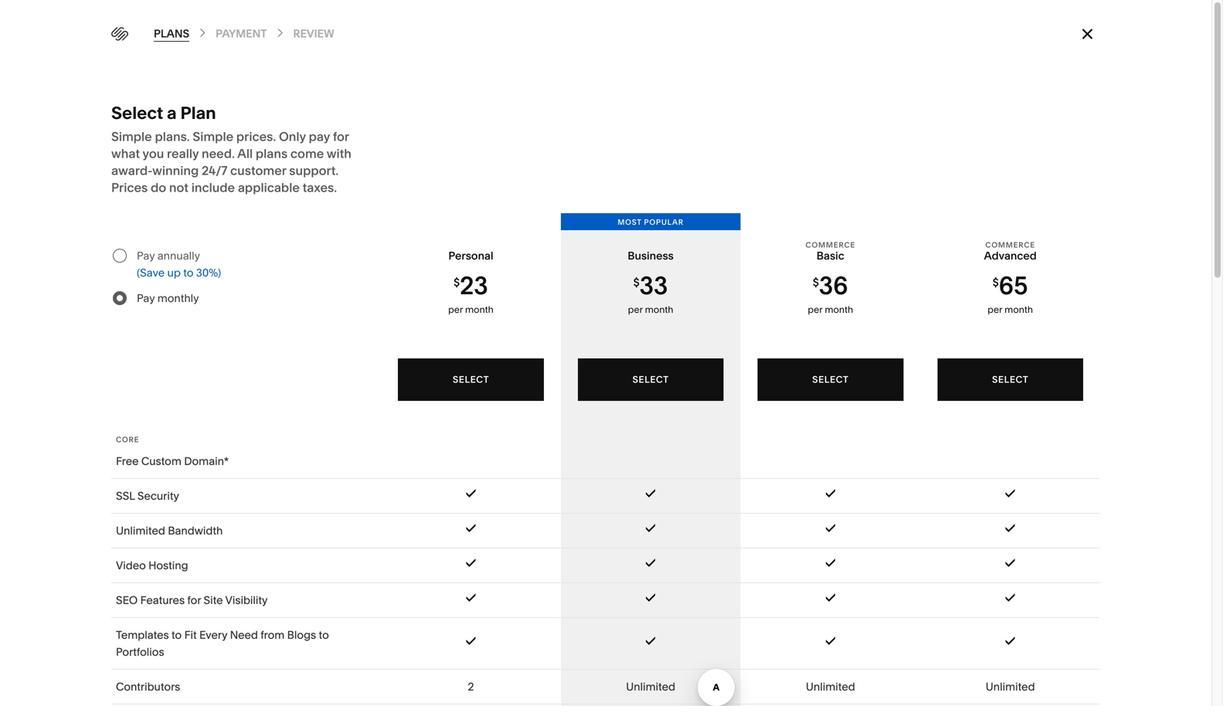 Task type: locate. For each thing, give the bounding box(es) containing it.
per down 65
[[988, 304, 1003, 315]]

out
[[673, 679, 690, 692]]

per
[[448, 304, 463, 315], [628, 304, 643, 315], [808, 304, 823, 315], [988, 304, 1003, 315]]

$ 33 per month
[[628, 271, 674, 315]]

to
[[183, 266, 194, 279], [172, 629, 182, 642], [319, 629, 329, 642], [593, 679, 604, 692]]

select button for 33
[[578, 359, 724, 401]]

blogs
[[287, 629, 316, 642]]

month down the 23
[[465, 304, 494, 315]]

month inside $ 33 per month
[[645, 304, 674, 315]]

pay
[[309, 129, 330, 144]]

to left get
[[593, 679, 604, 692]]

ends
[[444, 679, 469, 692]]

month down '33'
[[645, 304, 674, 315]]

commerce basic
[[806, 240, 856, 262]]

select for 65
[[992, 374, 1029, 385]]

$ 36 per month
[[808, 271, 853, 315]]

per for 33
[[628, 304, 643, 315]]

per inside $ 36 per month
[[808, 304, 823, 315]]

$ down personal
[[454, 276, 460, 289]]

edit button
[[205, 19, 247, 48]]

per inside $ 33 per month
[[628, 304, 643, 315]]

$ down business
[[634, 276, 640, 289]]

2 chevron large right light icon image from the left
[[274, 26, 286, 39]]

0 horizontal spatial simple
[[111, 129, 152, 144]]

4 month from the left
[[1005, 304, 1033, 315]]

1 chevron large right light icon image from the left
[[196, 26, 209, 39]]

per for 23
[[448, 304, 463, 315]]

select button for 36
[[758, 359, 904, 401]]

annually
[[157, 249, 200, 262]]

month inside $ 65 per month
[[1005, 304, 1033, 315]]

36
[[819, 271, 848, 301]]

per down the 23
[[448, 304, 463, 315]]

ssl
[[116, 490, 135, 503]]

edit
[[215, 28, 237, 39]]

free custom domain*
[[116, 455, 229, 468]]

$ for 65
[[993, 276, 999, 289]]

award-
[[111, 163, 152, 178]]

terry
[[61, 612, 84, 623]]

commerce inside commerce advanced
[[986, 240, 1036, 250]]

$ inside $ 33 per month
[[634, 276, 640, 289]]

$ inside $ 36 per month
[[813, 276, 819, 289]]

for
[[333, 129, 349, 144], [187, 594, 201, 607]]

hosting
[[149, 559, 188, 572]]

2 select button from the left
[[578, 359, 724, 401]]

$ for 36
[[813, 276, 819, 289]]

chevron large right light icon image
[[196, 26, 209, 39], [274, 26, 286, 39]]

2 commerce from the left
[[986, 240, 1036, 250]]

select a plan simple plans. simple prices. only pay for what you really need. all plans come with award-winning 24/7 customer support. prices do not include applicable taxes.
[[111, 102, 352, 195]]

not
[[169, 180, 189, 195]]

per inside "$ 23 per month"
[[448, 304, 463, 315]]

3 month from the left
[[825, 304, 853, 315]]

1 commerce from the left
[[806, 240, 856, 250]]

simple
[[111, 129, 152, 144], [193, 129, 234, 144]]

1 month from the left
[[465, 304, 494, 315]]

0 horizontal spatial commerce
[[806, 240, 856, 250]]

advanced
[[984, 249, 1037, 262]]

for inside select a plan simple plans. simple prices. only pay for what you really need. all plans come with award-winning 24/7 customer support. prices do not include applicable taxes.
[[333, 129, 349, 144]]

chevron large right light icon image left edit
[[196, 26, 209, 39]]

3 select button from the left
[[758, 359, 904, 401]]

month for 23
[[465, 304, 494, 315]]

to right up
[[183, 266, 194, 279]]

1 horizontal spatial commerce
[[986, 240, 1036, 250]]

2 pay from the top
[[137, 292, 155, 305]]

commerce advanced
[[984, 240, 1037, 262]]

$ down basic
[[813, 276, 819, 289]]

$ inside "$ 23 per month"
[[454, 276, 460, 289]]

personal
[[449, 249, 494, 262]]

popular
[[644, 218, 684, 227]]

1 pay from the top
[[137, 249, 155, 262]]

commerce for 65
[[986, 240, 1036, 250]]

chevron large right light icon image left review
[[274, 26, 286, 39]]

features
[[140, 594, 185, 607]]

65
[[999, 271, 1028, 301]]

0 horizontal spatial for
[[187, 594, 201, 607]]

per down 36
[[808, 304, 823, 315]]

0 horizontal spatial chevron large right light icon image
[[196, 26, 209, 39]]

pay monthly
[[137, 292, 199, 305]]

1 select button from the left
[[398, 359, 544, 401]]

4 select button from the left
[[938, 359, 1084, 401]]

3 per from the left
[[808, 304, 823, 315]]

for up with
[[333, 129, 349, 144]]

1 vertical spatial pay
[[137, 292, 155, 305]]

$ down advanced
[[993, 276, 999, 289]]

customer
[[230, 163, 286, 178]]

security
[[137, 490, 179, 503]]

33
[[640, 271, 668, 301]]

most
[[645, 679, 671, 692]]

most popular
[[618, 218, 684, 227]]

per inside $ 65 per month
[[988, 304, 1003, 315]]

pay inside pay annually (save up to 30%)
[[137, 249, 155, 262]]

simple up what
[[111, 129, 152, 144]]

all
[[237, 146, 253, 161]]

commerce up 65
[[986, 240, 1036, 250]]

4 per from the left
[[988, 304, 1003, 315]]

to left fit
[[172, 629, 182, 642]]

plans
[[256, 146, 288, 161]]

month inside $ 36 per month
[[825, 304, 853, 315]]

terryturtle85@gmail.com
[[61, 624, 169, 635]]

24/7
[[202, 163, 227, 178]]

month for 33
[[645, 304, 674, 315]]

4 $ from the left
[[993, 276, 999, 289]]

commerce
[[806, 240, 856, 250], [986, 240, 1036, 250]]

month for 36
[[825, 304, 853, 315]]

select
[[111, 102, 163, 123], [453, 374, 489, 385], [633, 374, 669, 385], [813, 374, 849, 385], [992, 374, 1029, 385]]

visibility
[[225, 594, 268, 607]]

simple up the need.
[[193, 129, 234, 144]]

month
[[465, 304, 494, 315], [645, 304, 674, 315], [825, 304, 853, 315], [1005, 304, 1033, 315]]

2 $ from the left
[[634, 276, 640, 289]]

your trial ends in 5 days. upgrade now to get the most out of your site.
[[397, 679, 751, 692]]

month inside "$ 23 per month"
[[465, 304, 494, 315]]

2 per from the left
[[628, 304, 643, 315]]

business
[[628, 249, 674, 262]]

core
[[116, 435, 139, 444]]

1 $ from the left
[[454, 276, 460, 289]]

1 horizontal spatial chevron large right light icon image
[[274, 26, 286, 39]]

to inside pay annually (save up to 30%)
[[183, 266, 194, 279]]

3 $ from the left
[[813, 276, 819, 289]]

2 month from the left
[[645, 304, 674, 315]]

review button
[[293, 26, 334, 42]]

$ inside $ 65 per month
[[993, 276, 999, 289]]

1 vertical spatial for
[[187, 594, 201, 607]]

per down '33'
[[628, 304, 643, 315]]

5
[[484, 679, 490, 692]]

commerce up 36
[[806, 240, 856, 250]]

plan
[[180, 102, 216, 123]]

1 horizontal spatial simple
[[193, 129, 234, 144]]

you
[[143, 146, 164, 161]]

1 horizontal spatial for
[[333, 129, 349, 144]]

video
[[116, 559, 146, 572]]

0 vertical spatial for
[[333, 129, 349, 144]]

1 per from the left
[[448, 304, 463, 315]]

$ 65 per month
[[988, 271, 1033, 315]]

2
[[468, 681, 474, 694]]

include
[[191, 180, 235, 195]]

month down 36
[[825, 304, 853, 315]]

$ 23 per month
[[448, 271, 494, 315]]

for left site
[[187, 594, 201, 607]]

winning
[[152, 163, 199, 178]]

come
[[291, 146, 324, 161]]

squarespace logo image
[[111, 26, 128, 43]]

pay down (save
[[137, 292, 155, 305]]

2 simple from the left
[[193, 129, 234, 144]]

pay
[[137, 249, 155, 262], [137, 292, 155, 305]]

0 vertical spatial pay
[[137, 249, 155, 262]]

applicable
[[238, 180, 300, 195]]

pay up (save
[[137, 249, 155, 262]]

unlimited
[[116, 524, 165, 538], [626, 681, 676, 694], [806, 681, 855, 694], [986, 681, 1035, 694]]

month down 65
[[1005, 304, 1033, 315]]

your
[[705, 679, 727, 692]]



Task type: describe. For each thing, give the bounding box(es) containing it.
site
[[204, 594, 223, 607]]

do
[[151, 180, 166, 195]]

to right the blogs
[[319, 629, 329, 642]]

pay annually (save up to 30%)
[[137, 249, 221, 279]]

custom
[[141, 455, 182, 468]]

checkout navigation navigation
[[154, 25, 1075, 43]]

payment button
[[216, 26, 267, 42]]

up
[[167, 266, 181, 279]]

templates to fit every need from blogs to portfolios
[[116, 629, 329, 659]]

seo features for site visibility
[[116, 594, 268, 607]]

taxes.
[[303, 180, 337, 195]]

with
[[327, 146, 352, 161]]

days.
[[492, 679, 519, 692]]

terry turtle terryturtle85@gmail.com
[[61, 612, 169, 635]]

chevron large right light icon image for review
[[274, 26, 286, 39]]

only
[[279, 129, 306, 144]]

the
[[626, 679, 642, 692]]

monthly
[[157, 292, 199, 305]]

now
[[569, 679, 591, 692]]

domain*
[[184, 455, 229, 468]]

trial
[[422, 679, 441, 692]]

30%)
[[196, 266, 221, 279]]

need
[[230, 629, 258, 642]]

get
[[606, 679, 623, 692]]

from
[[261, 629, 285, 642]]

video hosting
[[116, 559, 188, 572]]

unlimited bandwidth
[[116, 524, 223, 538]]

bandwidth
[[168, 524, 223, 538]]

basic
[[817, 249, 845, 262]]

close image
[[1079, 26, 1096, 43]]

in
[[472, 679, 481, 692]]

pay for pay annually (save up to 30%)
[[137, 249, 155, 262]]

prices.
[[236, 129, 276, 144]]

pay for pay monthly
[[137, 292, 155, 305]]

(save
[[137, 266, 165, 279]]

really
[[167, 146, 199, 161]]

seo
[[116, 594, 138, 607]]

most
[[618, 218, 642, 227]]

portfolios
[[116, 646, 164, 659]]

review
[[293, 27, 334, 40]]

1 simple from the left
[[111, 129, 152, 144]]

$ for 33
[[634, 276, 640, 289]]

of
[[693, 679, 703, 692]]

month for 65
[[1005, 304, 1033, 315]]

need.
[[202, 146, 235, 161]]

commerce for 36
[[806, 240, 856, 250]]

what
[[111, 146, 140, 161]]

plans
[[154, 27, 189, 40]]

ssl security
[[116, 490, 179, 503]]

select inside select a plan simple plans. simple prices. only pay for what you really need. all plans come with award-winning 24/7 customer support. prices do not include applicable taxes.
[[111, 102, 163, 123]]

upgrade
[[522, 679, 567, 692]]

select for 33
[[633, 374, 669, 385]]

your
[[397, 679, 420, 692]]

contributors
[[116, 681, 180, 694]]

$ for 23
[[454, 276, 460, 289]]

plans button
[[154, 26, 189, 42]]

every
[[199, 629, 227, 642]]

prices
[[111, 180, 148, 195]]

select for 36
[[813, 374, 849, 385]]

chevron large right light icon image for payment
[[196, 26, 209, 39]]

turtle
[[85, 612, 111, 623]]

fit
[[184, 629, 197, 642]]

support.
[[289, 163, 339, 178]]

23
[[460, 271, 488, 301]]

select button for 65
[[938, 359, 1084, 401]]

payment
[[216, 27, 267, 40]]

plans.
[[155, 129, 190, 144]]

a
[[167, 102, 177, 123]]

free
[[116, 455, 139, 468]]

per for 65
[[988, 304, 1003, 315]]

per for 36
[[808, 304, 823, 315]]

templates
[[116, 629, 169, 642]]



Task type: vqa. For each thing, say whether or not it's contained in the screenshot.
65 $
yes



